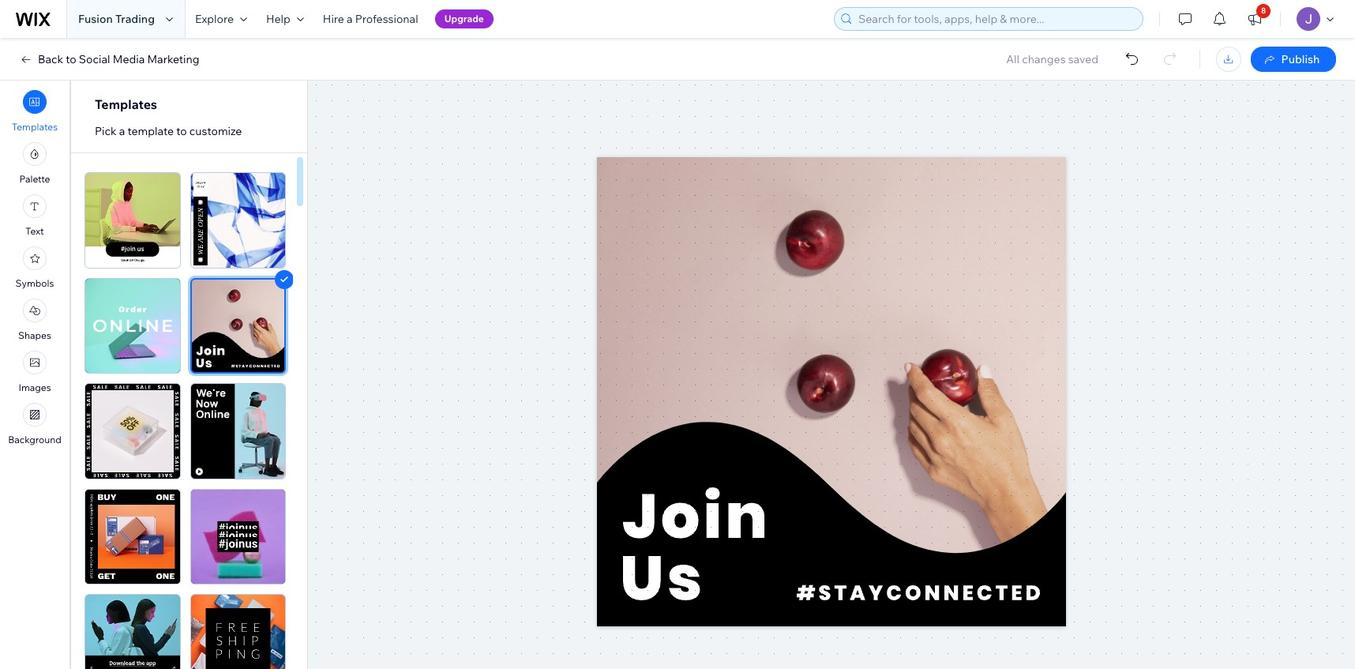 Task type: describe. For each thing, give the bounding box(es) containing it.
1 horizontal spatial to
[[176, 124, 187, 138]]

publish
[[1282, 52, 1320, 66]]

a for professional
[[347, 12, 353, 26]]

publish button
[[1251, 47, 1337, 72]]

images button
[[18, 351, 51, 393]]

shapes button
[[18, 299, 51, 341]]

media
[[113, 52, 145, 66]]

templates button
[[12, 90, 58, 133]]

text button
[[23, 194, 47, 237]]

symbols button
[[15, 246, 54, 289]]

palette
[[19, 173, 50, 185]]

upgrade button
[[435, 9, 494, 28]]

templates inside menu
[[12, 121, 58, 133]]

images
[[18, 382, 51, 393]]

symbols
[[15, 277, 54, 289]]

menu containing templates
[[0, 85, 70, 450]]

back to social media marketing button
[[19, 52, 200, 66]]

palette button
[[19, 142, 50, 185]]

help button
[[257, 0, 313, 38]]

0 horizontal spatial to
[[66, 52, 76, 66]]

hire a professional link
[[313, 0, 428, 38]]

background
[[8, 434, 62, 446]]

social
[[79, 52, 110, 66]]

8 button
[[1238, 0, 1273, 38]]

a for template
[[119, 124, 125, 138]]

background button
[[8, 403, 62, 446]]

0 vertical spatial templates
[[95, 96, 157, 112]]

pick a template to customize
[[95, 124, 242, 138]]

Search for tools, apps, help & more... field
[[854, 8, 1138, 30]]

text
[[26, 225, 44, 237]]

all
[[1007, 52, 1020, 66]]

customize
[[189, 124, 242, 138]]

trading
[[115, 12, 155, 26]]

help
[[266, 12, 291, 26]]

explore
[[195, 12, 234, 26]]



Task type: vqa. For each thing, say whether or not it's contained in the screenshot.
real
no



Task type: locate. For each thing, give the bounding box(es) containing it.
to right template
[[176, 124, 187, 138]]

1 vertical spatial templates
[[12, 121, 58, 133]]

a right pick
[[119, 124, 125, 138]]

fusion trading
[[78, 12, 155, 26]]

templates up pick
[[95, 96, 157, 112]]

1 vertical spatial to
[[176, 124, 187, 138]]

back
[[38, 52, 63, 66]]

template
[[128, 124, 174, 138]]

menu
[[0, 85, 70, 450]]

0 vertical spatial to
[[66, 52, 76, 66]]

templates up palette 'button'
[[12, 121, 58, 133]]

shapes
[[18, 329, 51, 341]]

pick
[[95, 124, 117, 138]]

a right hire
[[347, 12, 353, 26]]

0 horizontal spatial templates
[[12, 121, 58, 133]]

upgrade
[[444, 13, 484, 24]]

1 horizontal spatial templates
[[95, 96, 157, 112]]

hire a professional
[[323, 12, 418, 26]]

all changes saved
[[1007, 52, 1099, 66]]

to
[[66, 52, 76, 66], [176, 124, 187, 138]]

1 vertical spatial a
[[119, 124, 125, 138]]

marketing
[[147, 52, 200, 66]]

fusion
[[78, 12, 113, 26]]

to right back at top left
[[66, 52, 76, 66]]

0 vertical spatial a
[[347, 12, 353, 26]]

0 horizontal spatial a
[[119, 124, 125, 138]]

hire
[[323, 12, 344, 26]]

back to social media marketing
[[38, 52, 200, 66]]

templates
[[95, 96, 157, 112], [12, 121, 58, 133]]

professional
[[355, 12, 418, 26]]

a
[[347, 12, 353, 26], [119, 124, 125, 138]]

saved
[[1069, 52, 1099, 66]]

1 horizontal spatial a
[[347, 12, 353, 26]]

8
[[1262, 6, 1267, 16]]

changes
[[1022, 52, 1066, 66]]



